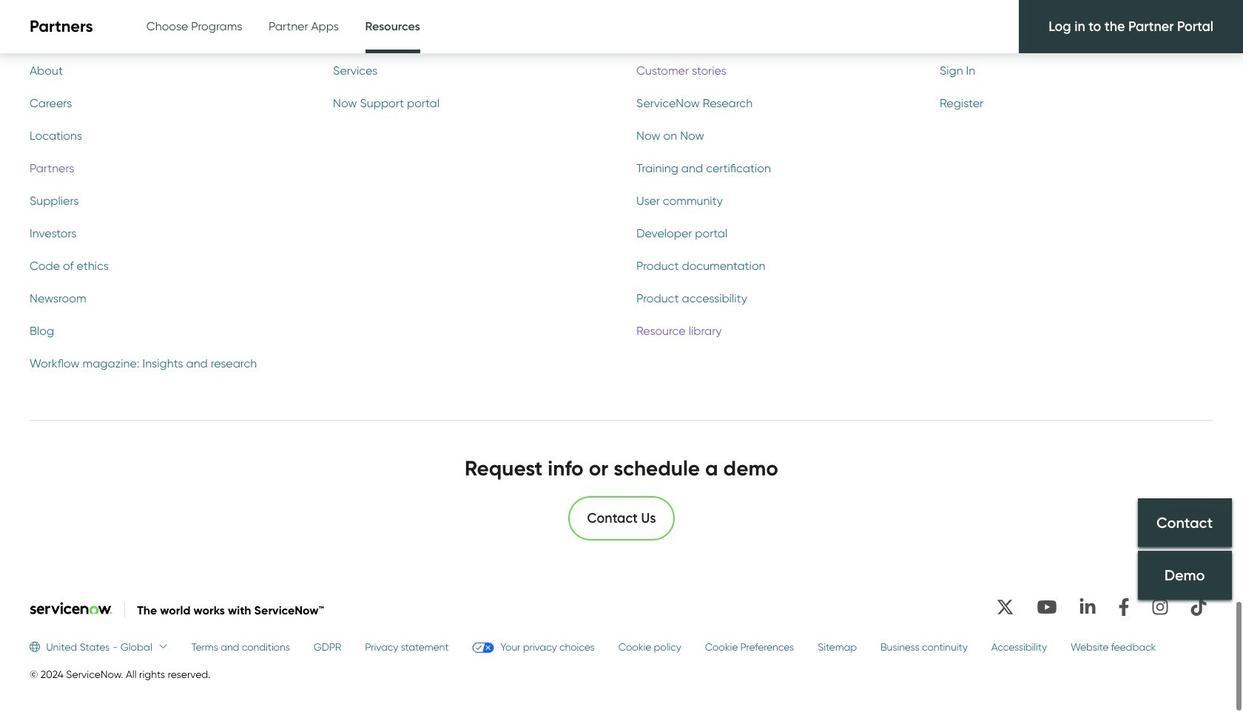 Task type: locate. For each thing, give the bounding box(es) containing it.
globe image
[[30, 642, 46, 653]]

angle down image
[[152, 642, 168, 653]]

youtube image
[[1030, 593, 1064, 622]]

facebook image
[[1111, 593, 1137, 622]]

arc image
[[1136, 15, 1153, 33]]



Task type: describe. For each thing, give the bounding box(es) containing it.
linkedin image
[[1073, 593, 1103, 622]]

instagram image
[[1145, 593, 1175, 622]]

twitter image
[[989, 593, 1021, 622]]

tiktok image
[[1184, 593, 1214, 622]]

servicenow image
[[30, 602, 113, 615]]



Task type: vqa. For each thing, say whether or not it's contained in the screenshot.
The in Your ServiceNow® platform team establishes, maintains, and extends ServiceNow as a strategic business platform in your organization. The strongest ServiceNow platform teams have the right number of people with the skills to support the Now Platform®.
no



